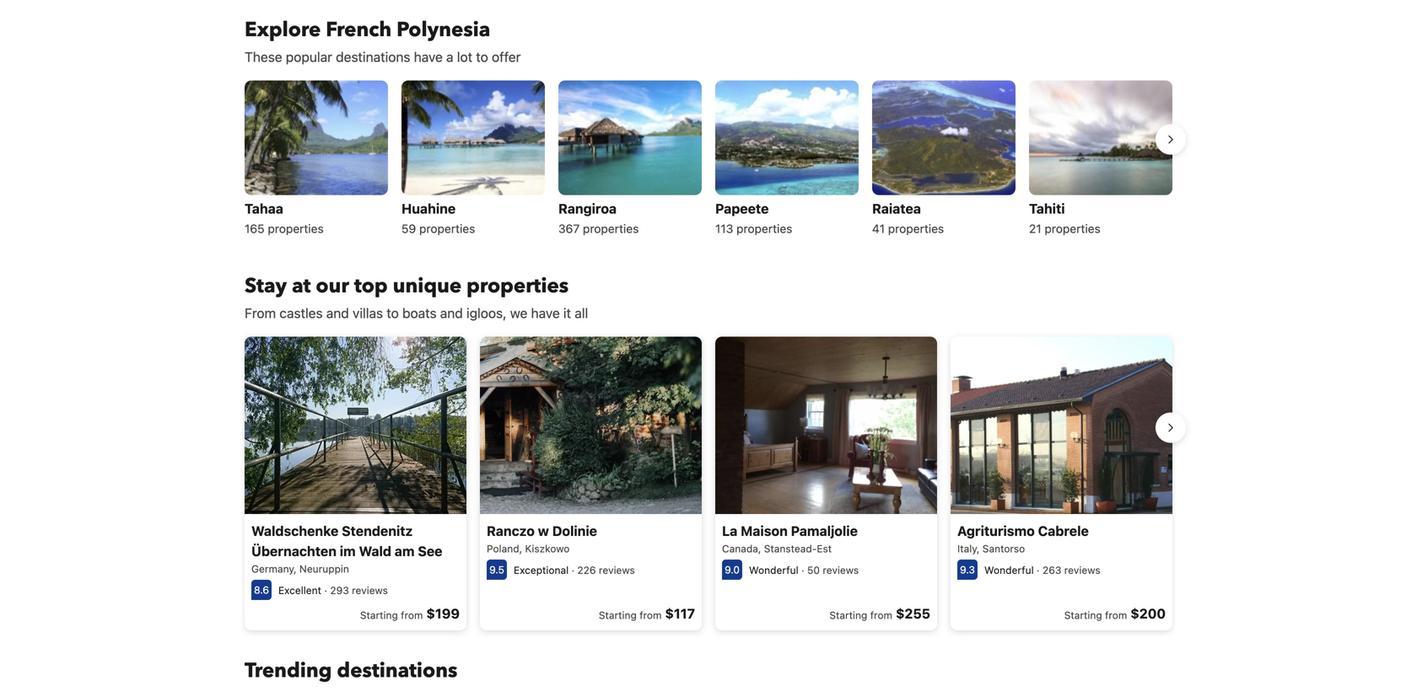Task type: describe. For each thing, give the bounding box(es) containing it.
ranczo w dolinie poland, kiszkowo
[[487, 523, 597, 555]]

explore french polynesia these popular destinations have a lot to offer
[[245, 16, 521, 65]]

starting for $199
[[360, 610, 398, 622]]

properties inside stay at our top unique properties from castles and villas to boats and igloos, we have it all
[[467, 273, 569, 300]]

rangiroa 367 properties
[[559, 201, 639, 236]]

from
[[245, 305, 276, 321]]

stay at our top unique properties from castles and villas to boats and igloos, we have it all
[[245, 273, 588, 321]]

ranczo
[[487, 523, 535, 540]]

properties for tahaa
[[268, 222, 324, 236]]

21
[[1029, 222, 1042, 236]]

est
[[817, 543, 832, 555]]

· for poland,
[[572, 565, 575, 577]]

9.0 element
[[722, 560, 743, 580]]

rangiroa
[[559, 201, 617, 217]]

huahine
[[402, 201, 456, 217]]

offer
[[492, 49, 521, 65]]

canada,
[[722, 543, 761, 555]]

367
[[559, 222, 580, 236]]

1 vertical spatial destinations
[[337, 658, 458, 685]]

1 and from the left
[[326, 305, 349, 321]]

am
[[395, 544, 415, 560]]

igloos,
[[467, 305, 507, 321]]

papeete 113 properties
[[716, 201, 793, 236]]

from for $255
[[871, 610, 893, 622]]

exceptional
[[514, 565, 569, 577]]

explore
[[245, 16, 321, 44]]

italy,
[[958, 543, 980, 555]]

9.3 element
[[958, 560, 978, 580]]

a
[[446, 49, 454, 65]]

· for santorso
[[1037, 565, 1040, 577]]

41
[[873, 222, 885, 236]]

we
[[510, 305, 528, 321]]

übernachten
[[251, 544, 337, 560]]

starting from $200
[[1065, 606, 1166, 622]]

$255
[[896, 606, 931, 622]]

raiatea
[[873, 201, 921, 217]]

waldschenke
[[251, 523, 339, 540]]

2 and from the left
[[440, 305, 463, 321]]

popular
[[286, 49, 332, 65]]

293
[[330, 585, 349, 597]]

pamaljolie
[[791, 523, 858, 540]]

region for explore french polynesia
[[231, 74, 1186, 246]]

unique
[[393, 273, 462, 300]]

excellent · 293 reviews
[[278, 585, 388, 597]]

im
[[340, 544, 356, 560]]

agriturismo
[[958, 523, 1035, 540]]

from for $200
[[1105, 610, 1128, 622]]

huahine 59 properties
[[402, 201, 475, 236]]

to inside explore french polynesia these popular destinations have a lot to offer
[[476, 49, 488, 65]]

raiatea 41 properties
[[873, 201, 944, 236]]

agriturismo cabrele italy, santorso
[[958, 523, 1089, 555]]

region for stay at our top unique properties
[[231, 330, 1186, 638]]

properties for tahiti
[[1045, 222, 1101, 236]]

tahiti
[[1029, 201, 1065, 217]]

reviews for la maison pamaljolie
[[823, 565, 859, 577]]

$117
[[665, 606, 695, 622]]

villas
[[353, 305, 383, 321]]

starting from $117
[[599, 606, 695, 622]]

9.3
[[960, 564, 975, 576]]

from for $199
[[401, 610, 423, 622]]

have inside stay at our top unique properties from castles and villas to boats and igloos, we have it all
[[531, 305, 560, 321]]

starting for $255
[[830, 610, 868, 622]]

226
[[578, 565, 596, 577]]

french
[[326, 16, 392, 44]]

to inside stay at our top unique properties from castles and villas to boats and igloos, we have it all
[[387, 305, 399, 321]]

tahaa 165 properties
[[245, 201, 324, 236]]

wald
[[359, 544, 392, 560]]

la
[[722, 523, 738, 540]]

50
[[807, 565, 820, 577]]

9.5 element
[[487, 560, 507, 580]]

wonderful element for italy,
[[985, 565, 1034, 577]]

excellent
[[278, 585, 321, 597]]

properties for huahine
[[419, 222, 475, 236]]

165
[[245, 222, 265, 236]]



Task type: locate. For each thing, give the bounding box(es) containing it.
starting inside starting from $117
[[599, 610, 637, 622]]

1 vertical spatial have
[[531, 305, 560, 321]]

tahaa
[[245, 201, 283, 217]]

region containing waldschenke stendenitz übernachten im wald am see
[[231, 330, 1186, 638]]

8.6 element
[[251, 580, 272, 601]]

germany,
[[251, 564, 297, 575]]

1 horizontal spatial and
[[440, 305, 463, 321]]

neuruppin
[[299, 564, 349, 575]]

from left $117
[[640, 610, 662, 622]]

1 wonderful from the left
[[749, 565, 799, 577]]

from inside starting from $255
[[871, 610, 893, 622]]

1 region from the top
[[231, 74, 1186, 246]]

polynesia
[[397, 16, 491, 44]]

wonderful element down stanstead-
[[749, 565, 799, 577]]

9.0
[[725, 564, 740, 576]]

properties down tahiti
[[1045, 222, 1101, 236]]

properties for papeete
[[737, 222, 793, 236]]

$200
[[1131, 606, 1166, 622]]

properties inside huahine 59 properties
[[419, 222, 475, 236]]

papeete
[[716, 201, 769, 217]]

wonderful for pamaljolie
[[749, 565, 799, 577]]

poland,
[[487, 543, 522, 555]]

our
[[316, 273, 349, 300]]

4 starting from the left
[[1065, 610, 1103, 622]]

destinations down french
[[336, 49, 411, 65]]

properties down huahine
[[419, 222, 475, 236]]

113
[[716, 222, 734, 236]]

to right villas
[[387, 305, 399, 321]]

from left $199
[[401, 610, 423, 622]]

stay
[[245, 273, 287, 300]]

from for $117
[[640, 610, 662, 622]]

top
[[354, 273, 388, 300]]

destinations
[[336, 49, 411, 65], [337, 658, 458, 685]]

0 vertical spatial region
[[231, 74, 1186, 246]]

· left 263
[[1037, 565, 1040, 577]]

and right boats
[[440, 305, 463, 321]]

3 from from the left
[[871, 610, 893, 622]]

w
[[538, 523, 549, 540]]

1 horizontal spatial wonderful
[[985, 565, 1034, 577]]

0 horizontal spatial wonderful element
[[749, 565, 799, 577]]

·
[[572, 565, 575, 577], [802, 565, 805, 577], [1037, 565, 1040, 577], [324, 585, 327, 597]]

reviews right 293
[[352, 585, 388, 597]]

from inside the starting from $200
[[1105, 610, 1128, 622]]

0 horizontal spatial wonderful
[[749, 565, 799, 577]]

kiszkowo
[[525, 543, 570, 555]]

all
[[575, 305, 588, 321]]

destinations inside explore french polynesia these popular destinations have a lot to offer
[[336, 49, 411, 65]]

1 vertical spatial to
[[387, 305, 399, 321]]

maison
[[741, 523, 788, 540]]

properties inside "rangiroa 367 properties"
[[583, 222, 639, 236]]

and
[[326, 305, 349, 321], [440, 305, 463, 321]]

properties inside papeete 113 properties
[[737, 222, 793, 236]]

wonderful down stanstead-
[[749, 565, 799, 577]]

properties down "rangiroa"
[[583, 222, 639, 236]]

· left 50
[[802, 565, 805, 577]]

these
[[245, 49, 282, 65]]

263
[[1043, 565, 1062, 577]]

3 starting from the left
[[830, 610, 868, 622]]

starting down wonderful · 263 reviews
[[1065, 610, 1103, 622]]

reviews for agriturismo cabrele
[[1065, 565, 1101, 577]]

starting from $255
[[830, 606, 931, 622]]

starting for $117
[[599, 610, 637, 622]]

have left "it"
[[531, 305, 560, 321]]

starting down excellent · 293 reviews
[[360, 610, 398, 622]]

0 vertical spatial destinations
[[336, 49, 411, 65]]

0 horizontal spatial have
[[414, 49, 443, 65]]

excellent element
[[278, 585, 321, 597]]

wonderful for italy,
[[985, 565, 1034, 577]]

1 horizontal spatial have
[[531, 305, 560, 321]]

wonderful
[[749, 565, 799, 577], [985, 565, 1034, 577]]

1 starting from the left
[[360, 610, 398, 622]]

properties down papeete
[[737, 222, 793, 236]]

region
[[231, 74, 1186, 246], [231, 330, 1186, 638]]

from
[[401, 610, 423, 622], [640, 610, 662, 622], [871, 610, 893, 622], [1105, 610, 1128, 622]]

have
[[414, 49, 443, 65], [531, 305, 560, 321]]

· left 226
[[572, 565, 575, 577]]

castles
[[280, 305, 323, 321]]

trending
[[245, 658, 332, 685]]

reviews
[[599, 565, 635, 577], [823, 565, 859, 577], [1065, 565, 1101, 577], [352, 585, 388, 597]]

boats
[[402, 305, 437, 321]]

starting from $199
[[360, 606, 460, 622]]

wonderful down santorso
[[985, 565, 1034, 577]]

la maison pamaljolie canada, stanstead-est
[[722, 523, 858, 555]]

wonderful element
[[749, 565, 799, 577], [985, 565, 1034, 577]]

2 region from the top
[[231, 330, 1186, 638]]

0 vertical spatial to
[[476, 49, 488, 65]]

from inside starting from $199
[[401, 610, 423, 622]]

reviews right 226
[[599, 565, 635, 577]]

· for im
[[324, 585, 327, 597]]

have left a
[[414, 49, 443, 65]]

properties up we
[[467, 273, 569, 300]]

from left $200
[[1105, 610, 1128, 622]]

destinations down starting from $199
[[337, 658, 458, 685]]

1 horizontal spatial to
[[476, 49, 488, 65]]

2 starting from the left
[[599, 610, 637, 622]]

1 wonderful element from the left
[[749, 565, 799, 577]]

stendenitz
[[342, 523, 413, 540]]

wonderful · 263 reviews
[[985, 565, 1101, 577]]

at
[[292, 273, 311, 300]]

properties inside "tahaa 165 properties"
[[268, 222, 324, 236]]

9.5
[[490, 564, 505, 576]]

exceptional element
[[514, 565, 569, 577]]

lot
[[457, 49, 473, 65]]

and down our
[[326, 305, 349, 321]]

dolinie
[[552, 523, 597, 540]]

starting down wonderful · 50 reviews
[[830, 610, 868, 622]]

0 vertical spatial have
[[414, 49, 443, 65]]

reviews for ranczo w dolinie
[[599, 565, 635, 577]]

waldschenke stendenitz übernachten im wald am see germany, neuruppin
[[251, 523, 443, 575]]

0 horizontal spatial and
[[326, 305, 349, 321]]

starting inside starting from $255
[[830, 610, 868, 622]]

trending destinations
[[245, 658, 458, 685]]

1 vertical spatial region
[[231, 330, 1186, 638]]

from inside starting from $117
[[640, 610, 662, 622]]

reviews for waldschenke stendenitz übernachten im wald am see
[[352, 585, 388, 597]]

cabrele
[[1038, 523, 1089, 540]]

2 wonderful from the left
[[985, 565, 1034, 577]]

reviews down est
[[823, 565, 859, 577]]

to right lot
[[476, 49, 488, 65]]

reviews right 263
[[1065, 565, 1101, 577]]

starting inside starting from $199
[[360, 610, 398, 622]]

wonderful · 50 reviews
[[749, 565, 859, 577]]

$199
[[427, 606, 460, 622]]

properties inside raiatea 41 properties
[[888, 222, 944, 236]]

tahiti 21 properties
[[1029, 201, 1101, 236]]

starting
[[360, 610, 398, 622], [599, 610, 637, 622], [830, 610, 868, 622], [1065, 610, 1103, 622]]

wonderful element down santorso
[[985, 565, 1034, 577]]

to
[[476, 49, 488, 65], [387, 305, 399, 321]]

region containing tahaa
[[231, 74, 1186, 246]]

properties
[[268, 222, 324, 236], [419, 222, 475, 236], [583, 222, 639, 236], [737, 222, 793, 236], [888, 222, 944, 236], [1045, 222, 1101, 236], [467, 273, 569, 300]]

· left 293
[[324, 585, 327, 597]]

exceptional · 226 reviews
[[514, 565, 635, 577]]

4 from from the left
[[1105, 610, 1128, 622]]

2 wonderful element from the left
[[985, 565, 1034, 577]]

properties down raiatea
[[888, 222, 944, 236]]

have inside explore french polynesia these popular destinations have a lot to offer
[[414, 49, 443, 65]]

properties down tahaa
[[268, 222, 324, 236]]

see
[[418, 544, 443, 560]]

from left the $255
[[871, 610, 893, 622]]

59
[[402, 222, 416, 236]]

1 from from the left
[[401, 610, 423, 622]]

1 horizontal spatial wonderful element
[[985, 565, 1034, 577]]

2 from from the left
[[640, 610, 662, 622]]

it
[[564, 305, 571, 321]]

santorso
[[983, 543, 1025, 555]]

wonderful element for pamaljolie
[[749, 565, 799, 577]]

stanstead-
[[764, 543, 817, 555]]

starting left $117
[[599, 610, 637, 622]]

· for canada,
[[802, 565, 805, 577]]

8.6
[[254, 585, 269, 596]]

0 horizontal spatial to
[[387, 305, 399, 321]]

starting for $200
[[1065, 610, 1103, 622]]

properties for raiatea
[[888, 222, 944, 236]]

starting inside the starting from $200
[[1065, 610, 1103, 622]]

properties for rangiroa
[[583, 222, 639, 236]]

properties inside tahiti 21 properties
[[1045, 222, 1101, 236]]



Task type: vqa. For each thing, say whether or not it's contained in the screenshot.
9.0 "Element"
yes



